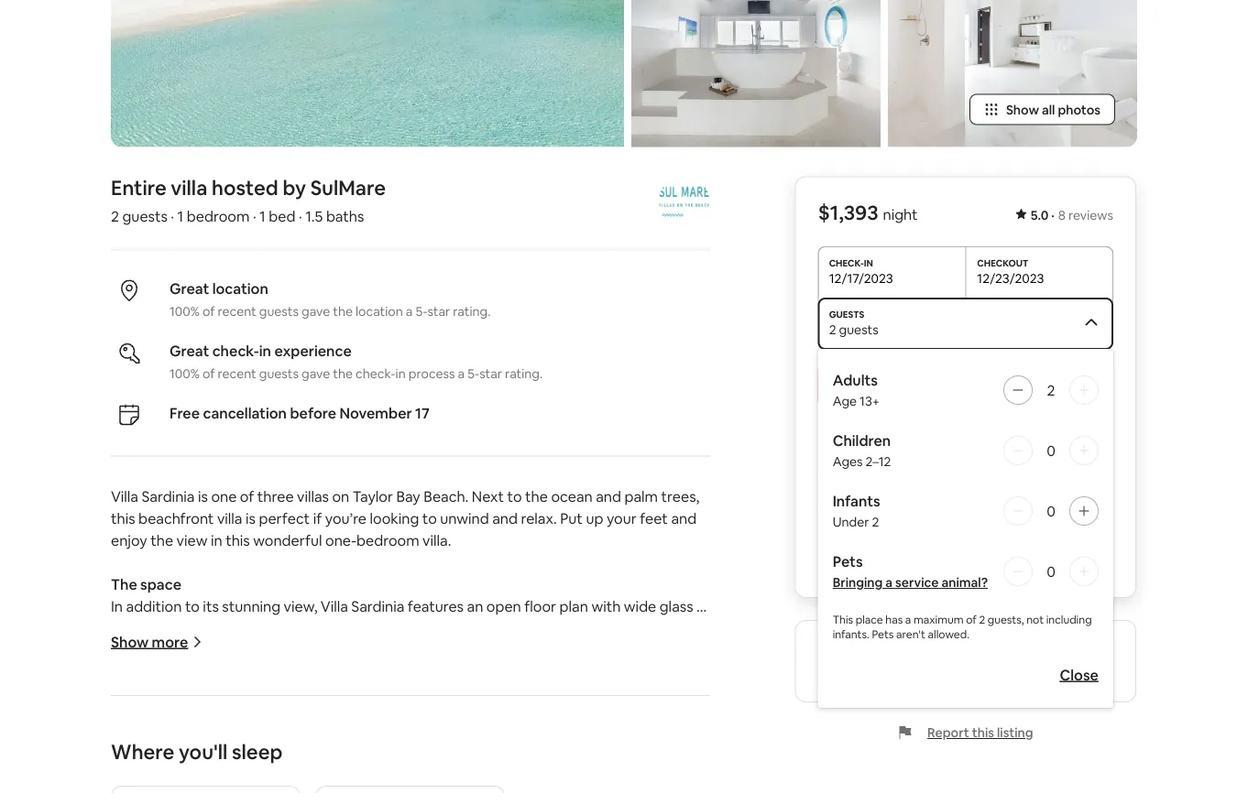 Task type: describe. For each thing, give the bounding box(es) containing it.
show for show more
[[111, 633, 149, 652]]

0 vertical spatial an
[[467, 598, 483, 616]]

2 inside dropdown button
[[829, 322, 836, 338]]

spacious
[[549, 620, 608, 638]]

17
[[415, 404, 430, 423]]

2 inside this place has a maximum of 2 guests, not including infants. pets aren't allowed.
[[979, 613, 985, 627]]

time
[[159, 685, 190, 704]]

bedroom inside entire villa hosted by sulmare 2 guests · 1 bedroom · 1 bed · 1.5 baths
[[187, 207, 250, 226]]

as
[[111, 773, 128, 792]]

nights
[[887, 461, 929, 479]]

veranda
[[611, 620, 666, 638]]

the space in addition to its stunning view, villa sardinia features an open floor plan with wide glass doors providing easy access to a beautiful terrace. the incredibly spacious veranda was built to feel like an extension of the villa – it's like a second living space! enjoy the comfortable lounge chairs, tables and barbeque or take a dip in the private pool. when it comes time to explore, walk down the path to the crisp white sand and make your way to the magical turquoise water. after all, turks and caicos is known for its snorkeling and great reef diving.
[[111, 576, 709, 748]]

report this listing
[[927, 725, 1033, 741]]

bringing a service animal? button
[[833, 575, 988, 591]]

and down private
[[559, 685, 585, 704]]

pets inside pets bringing a service animal?
[[833, 552, 863, 571]]

end,
[[271, 773, 300, 792]]

$1,393 for $1,393 x 6 nights
[[818, 461, 861, 479]]

villa inside villa sardinia is one of three villas on taylor bay beach. next to the ocean and palm trees, this beachfront villa is perfect if you're looking to unwind and relax. put up your feet and enjoy the view in this wonderful one-bedroom villa.
[[111, 488, 138, 506]]

cleaning fee
[[818, 494, 903, 512]]

known
[[494, 707, 539, 726]]

villa.
[[423, 532, 451, 550]]

5.0 · 8 reviews
[[1031, 207, 1113, 223]]

this for this is a rare find.
[[818, 643, 846, 662]]

find.
[[905, 643, 936, 662]]

1 horizontal spatial this
[[226, 532, 250, 550]]

is inside the space in addition to its stunning view, villa sardinia features an open floor plan with wide glass doors providing easy access to a beautiful terrace. the incredibly spacious veranda was built to feel like an extension of the villa – it's like a second living space! enjoy the comfortable lounge chairs, tables and barbeque or take a dip in the private pool. when it comes time to explore, walk down the path to the crisp white sand and make your way to the magical turquoise water. after all, turks and caicos is known for its snorkeling and great reef diving.
[[481, 707, 491, 726]]

space
[[140, 576, 181, 594]]

recent inside great check-in experience 100% of recent guests gave the check-in process a 5-star rating.
[[218, 365, 256, 382]]

sleep
[[232, 739, 283, 765]]

on inside 'sulmare's place on airbnb is usually fully booked.'
[[1049, 643, 1066, 662]]

report this listing button
[[898, 725, 1033, 741]]

bed
[[269, 207, 295, 226]]

to right time
[[193, 685, 208, 704]]

to up comfortable
[[144, 642, 159, 660]]

total before taxes
[[818, 557, 943, 576]]

trees,
[[661, 488, 699, 506]]

and right the tables on the bottom left of page
[[339, 664, 364, 682]]

three
[[257, 488, 294, 506]]

if
[[313, 510, 322, 528]]

$8,660
[[1066, 557, 1113, 576]]

guests inside dropdown button
[[839, 322, 879, 338]]

sulmare's
[[943, 643, 1006, 662]]

star inside great location 100% of recent guests gave the location a 5-star rating.
[[427, 303, 450, 319]]

great check-in experience 100% of recent guests gave the check-in process a 5-star rating.
[[170, 342, 543, 382]]

looking
[[370, 510, 419, 528]]

caicos
[[432, 707, 477, 726]]

the inside great location 100% of recent guests gave the location a 5-star rating.
[[333, 303, 353, 319]]

bedroom inside villa sardinia is one of three villas on taylor bay beach. next to the ocean and palm trees, this beachfront villa is perfect if you're looking to unwind and relax. put up your feet and enjoy the view in this wonderful one-bedroom villa.
[[356, 532, 419, 550]]

the down or
[[421, 685, 444, 704]]

sardinia- beach front luxury villa image 5 image
[[888, 0, 1137, 147]]

up
[[586, 510, 603, 528]]

2 inside entire villa hosted by sulmare 2 guests · 1 bedroom · 1 bed · 1.5 baths
[[111, 207, 119, 226]]

crisp
[[447, 685, 480, 704]]

free cancellation before november 17
[[170, 404, 430, 423]]

night
[[883, 205, 918, 224]]

on inside villa sardinia is one of three villas on taylor bay beach. next to the ocean and palm trees, this beachfront villa is perfect if you're looking to unwind and relax. put up your feet and enjoy the view in this wonderful one-bedroom villa.
[[332, 488, 349, 506]]

extension
[[235, 642, 301, 660]]

taxes
[[905, 557, 943, 576]]

for
[[542, 707, 562, 726]]

villa inside entire villa hosted by sulmare 2 guests · 1 bedroom · 1 bed · 1.5 baths
[[171, 175, 207, 201]]

villa sardinia is one of three villas on taylor bay beach. next to the ocean and palm trees, this beachfront villa is perfect if you're looking to unwind and relax. put up your feet and enjoy the view in this wonderful one-bedroom villa.
[[111, 488, 703, 550]]

8
[[1058, 207, 1066, 223]]

2 1 from the left
[[259, 207, 266, 226]]

palm
[[624, 488, 658, 506]]

hosted
[[212, 175, 278, 201]]

with
[[591, 598, 621, 616]]

diving.
[[181, 729, 225, 748]]

the up relax.
[[525, 488, 548, 506]]

ready
[[519, 773, 557, 792]]

aren't
[[896, 628, 925, 642]]

it's
[[387, 642, 406, 660]]

the inside great check-in experience 100% of recent guests gave the check-in process a 5-star rating.
[[333, 365, 353, 382]]

of inside this place has a maximum of 2 guests, not including infants. pets aren't allowed.
[[966, 613, 977, 627]]

infants.
[[833, 628, 869, 642]]

beautiful
[[332, 620, 392, 638]]

to up providing on the left bottom of the page
[[185, 598, 200, 616]]

a left dip
[[487, 664, 495, 682]]

1 vertical spatial its
[[565, 707, 581, 726]]

make inside as the day comes to an end, make your way upstairs and get ready to unwind. the
[[303, 773, 340, 792]]

beach.
[[424, 488, 469, 506]]

to right ready
[[560, 773, 575, 792]]

and inside as the day comes to an end, make your way upstairs and get ready to unwind. the
[[463, 773, 489, 792]]

a left beautiful
[[321, 620, 329, 638]]

not
[[1026, 613, 1044, 627]]

0 for children
[[1047, 441, 1055, 460]]

in left 'process'
[[395, 365, 406, 382]]

sardinia inside the space in addition to its stunning view, villa sardinia features an open floor plan with wide glass doors providing easy access to a beautiful terrace. the incredibly spacious veranda was built to feel like an extension of the villa – it's like a second living space! enjoy the comfortable lounge chairs, tables and barbeque or take a dip in the private pool. when it comes time to explore, walk down the path to the crisp white sand and make your way to the magical turquoise water. after all, turks and caicos is known for its snorkeling and great reef diving.
[[351, 598, 404, 616]]

terrace.
[[395, 620, 448, 638]]

listing
[[997, 725, 1033, 741]]

wonderful
[[253, 532, 322, 550]]

a inside this place has a maximum of 2 guests, not including infants. pets aren't allowed.
[[905, 613, 911, 627]]

to down it
[[691, 685, 706, 704]]

a inside great check-in experience 100% of recent guests gave the check-in process a 5-star rating.
[[458, 365, 465, 382]]

the up great on the left
[[111, 707, 134, 726]]

a up or
[[435, 642, 442, 660]]

children
[[833, 431, 891, 450]]

dip
[[498, 664, 519, 682]]

your inside as the day comes to an end, make your way upstairs and get ready to unwind. the
[[343, 773, 373, 792]]

take
[[454, 664, 484, 682]]

after
[[304, 707, 340, 726]]

the up pool.
[[623, 642, 645, 660]]

built
[[111, 642, 141, 660]]

be
[[951, 423, 967, 439]]

sand
[[524, 685, 556, 704]]

infants
[[833, 492, 880, 510]]

animal?
[[941, 575, 988, 591]]

your inside villa sardinia is one of three villas on taylor bay beach. next to the ocean and palm trees, this beachfront villa is perfect if you're looking to unwind and relax. put up your feet and enjoy the view in this wonderful one-bedroom villa.
[[606, 510, 637, 528]]

villa inside the space in addition to its stunning view, villa sardinia features an open floor plan with wide glass doors providing easy access to a beautiful terrace. the incredibly spacious veranda was built to feel like an extension of the villa – it's like a second living space! enjoy the comfortable lounge chairs, tables and barbeque or take a dip in the private pool. when it comes time to explore, walk down the path to the crisp white sand and make your way to the magical turquoise water. after all, turks and caicos is known for its snorkeling and great reef diving.
[[321, 598, 348, 616]]

–
[[376, 642, 384, 660]]

$8,360
[[1067, 461, 1113, 479]]

entire villa hosted by sulmare 2 guests · 1 bedroom · 1 bed · 1.5 baths
[[111, 175, 386, 226]]

water.
[[260, 707, 301, 726]]

to up 'villa.'
[[422, 510, 437, 528]]

chairs,
[[248, 664, 291, 682]]

0 for pets
[[1047, 562, 1055, 581]]

ocean
[[551, 488, 593, 506]]

12/23/2023
[[977, 270, 1044, 287]]

open
[[486, 598, 521, 616]]

0 horizontal spatial the
[[111, 576, 137, 594]]

sardinia inside villa sardinia is one of three villas on taylor bay beach. next to the ocean and palm trees, this beachfront villa is perfect if you're looking to unwind and relax. put up your feet and enjoy the view in this wonderful one-bedroom villa.
[[142, 488, 195, 506]]

this is a rare find.
[[818, 643, 936, 662]]

show more
[[111, 633, 188, 652]]

this place has a maximum of 2 guests, not including infants. pets aren't allowed.
[[833, 613, 1092, 642]]

booked.
[[960, 661, 1015, 680]]

to right next on the bottom left of page
[[507, 488, 522, 506]]

way inside as the day comes to an end, make your way upstairs and get ready to unwind. the
[[377, 773, 404, 792]]

rating. inside great check-in experience 100% of recent guests gave the check-in process a 5-star rating.
[[505, 365, 543, 382]]

make inside the space in addition to its stunning view, villa sardinia features an open floor plan with wide glass doors providing easy access to a beautiful terrace. the incredibly spacious veranda was built to feel like an extension of the villa – it's like a second living space! enjoy the comfortable lounge chairs, tables and barbeque or take a dip in the private pool. when it comes time to explore, walk down the path to the crisp white sand and make your way to the magical turquoise water. after all, turks and caicos is known for its snorkeling and great reef diving.
[[588, 685, 625, 704]]

2 inside infants under 2
[[872, 514, 879, 531]]

put
[[560, 510, 583, 528]]

turquoise
[[193, 707, 257, 726]]

$1,393 night
[[818, 199, 918, 226]]

gave inside great location 100% of recent guests gave the location a 5-star rating.
[[301, 303, 330, 319]]

airbnb
[[818, 661, 864, 680]]

sulmare's place on airbnb is usually fully booked.
[[818, 643, 1066, 680]]

0 vertical spatial its
[[203, 598, 219, 616]]

november
[[339, 404, 412, 423]]

x
[[864, 461, 872, 479]]

close
[[1060, 666, 1099, 685]]

villas
[[297, 488, 329, 506]]

usually
[[880, 661, 925, 680]]

as the day comes to an end, make your way upstairs and get ready to unwind. the
[[111, 773, 699, 794]]

guests inside entire villa hosted by sulmare 2 guests · 1 bedroom · 1 bed · 1.5 baths
[[122, 207, 168, 226]]



Task type: vqa. For each thing, say whether or not it's contained in the screenshot.
way inside the The Space In Addition To Its Stunning View, Villa Sardinia Features An Open Floor Plan With Wide Glass Doors Providing Easy Access To A Beautiful Terrace. The Incredibly Spacious Veranda Was Built To Feel Like An Extension Of The Villa – It'S Like A Second Living Space! Enjoy The Comfortable Lounge Chairs, Tables And Barbeque Or Take A Dip In The Private Pool. When It Comes Time To Explore, Walk Down The Path To The Crisp White Sand And Make Your Way To The Magical Turquoise Water. After All, Turks And Caicos Is Known For Its Snorkeling And Great Reef Diving.
yes



Task type: locate. For each thing, give the bounding box(es) containing it.
you won't be charged yet
[[891, 423, 1041, 439]]

2 horizontal spatial the
[[633, 773, 659, 792]]

show inside show all photos "button"
[[1006, 101, 1039, 118]]

a right 'process'
[[458, 365, 465, 382]]

this
[[111, 510, 135, 528], [226, 532, 250, 550], [972, 725, 994, 741]]

the up sand
[[537, 664, 560, 682]]

·
[[1051, 207, 1055, 223], [171, 207, 174, 226], [253, 207, 256, 226], [299, 207, 302, 226]]

1 vertical spatial check-
[[356, 365, 395, 382]]

of inside villa sardinia is one of three villas on taylor bay beach. next to the ocean and palm trees, this beachfront villa is perfect if you're looking to unwind and relax. put up your feet and enjoy the view in this wonderful one-bedroom villa.
[[240, 488, 254, 506]]

1 horizontal spatial make
[[588, 685, 625, 704]]

is down white
[[481, 707, 491, 726]]

way down when
[[661, 685, 688, 704]]

a right has
[[905, 613, 911, 627]]

this for this place has a maximum of 2 guests, not including infants. pets aren't allowed.
[[833, 613, 853, 627]]

and up up
[[596, 488, 621, 506]]

children group
[[833, 431, 1099, 470]]

this right view
[[226, 532, 250, 550]]

you
[[891, 423, 913, 439]]

0 vertical spatial sardinia
[[142, 488, 195, 506]]

and right turks
[[403, 707, 429, 726]]

next
[[472, 488, 504, 506]]

this down "infants."
[[818, 643, 846, 662]]

show down in
[[111, 633, 149, 652]]

1 vertical spatial show
[[111, 633, 149, 652]]

of inside great location 100% of recent guests gave the location a 5-star rating.
[[202, 303, 215, 319]]

check- up cancellation
[[212, 342, 259, 361]]

like
[[190, 642, 213, 660], [409, 642, 431, 660]]

in right dip
[[523, 664, 534, 682]]

including
[[1046, 613, 1092, 627]]

comes inside the space in addition to its stunning view, villa sardinia features an open floor plan with wide glass doors providing easy access to a beautiful terrace. the incredibly spacious veranda was built to feel like an extension of the villa – it's like a second living space! enjoy the comfortable lounge chairs, tables and barbeque or take a dip in the private pool. when it comes time to explore, walk down the path to the crisp white sand and make your way to the magical turquoise water. after all, turks and caicos is known for its snorkeling and great reef diving.
[[111, 685, 156, 704]]

unwind.
[[578, 773, 630, 792]]

1 vertical spatial this
[[818, 643, 846, 662]]

0 horizontal spatial on
[[332, 488, 349, 506]]

0 vertical spatial gave
[[301, 303, 330, 319]]

$1,393 for $1,393 night
[[818, 199, 879, 226]]

1 100% from the top
[[170, 303, 200, 319]]

1 vertical spatial place
[[1009, 643, 1046, 662]]

guests inside great location 100% of recent guests gave the location a 5-star rating.
[[259, 303, 299, 319]]

0 horizontal spatial place
[[856, 613, 883, 627]]

show for show all photos
[[1006, 101, 1039, 118]]

1 1 from the left
[[177, 207, 183, 226]]

tables
[[294, 664, 335, 682]]

a inside great location 100% of recent guests gave the location a 5-star rating.
[[406, 303, 413, 319]]

0 vertical spatial make
[[588, 685, 625, 704]]

pets up rare
[[872, 628, 894, 642]]

all
[[1042, 101, 1055, 118]]

0 vertical spatial on
[[332, 488, 349, 506]]

2 vertical spatial 0
[[1047, 562, 1055, 581]]

0 vertical spatial way
[[661, 685, 688, 704]]

villa right 'entire'
[[171, 175, 207, 201]]

0 vertical spatial villa
[[111, 488, 138, 506]]

1 vertical spatial bedroom
[[356, 532, 419, 550]]

0 vertical spatial comes
[[111, 685, 156, 704]]

pets bringing a service animal?
[[833, 552, 988, 591]]

cancellation
[[203, 404, 287, 423]]

0 vertical spatial check-
[[212, 342, 259, 361]]

where
[[111, 739, 174, 765]]

1 horizontal spatial sardinia
[[351, 598, 404, 616]]

1 vertical spatial gave
[[301, 365, 330, 382]]

get
[[492, 773, 515, 792]]

1 horizontal spatial before
[[855, 557, 902, 576]]

bedroom down looking
[[356, 532, 419, 550]]

villa up enjoy on the left
[[111, 488, 138, 506]]

1 vertical spatial pets
[[872, 628, 894, 642]]

a left service
[[885, 575, 893, 591]]

2 vertical spatial villa
[[348, 642, 373, 660]]

0 horizontal spatial this
[[111, 510, 135, 528]]

1 vertical spatial on
[[1049, 643, 1066, 662]]

villa right view,
[[321, 598, 348, 616]]

0 horizontal spatial comes
[[111, 685, 156, 704]]

villa left –
[[348, 642, 373, 660]]

0 vertical spatial 5-
[[416, 303, 427, 319]]

bringing
[[833, 575, 883, 591]]

2 $1,393 from the top
[[818, 461, 861, 479]]

2 horizontal spatial this
[[972, 725, 994, 741]]

guests up adults
[[839, 322, 879, 338]]

$1,393 left the x
[[818, 461, 861, 479]]

in right view
[[211, 532, 222, 550]]

second
[[446, 642, 495, 660]]

pets group
[[833, 552, 1099, 591]]

0 horizontal spatial check-
[[212, 342, 259, 361]]

is
[[198, 488, 208, 506], [246, 510, 256, 528], [849, 643, 860, 662], [867, 661, 877, 680], [481, 707, 491, 726]]

on up you're at bottom left
[[332, 488, 349, 506]]

1 horizontal spatial the
[[451, 620, 477, 638]]

villa inside villa sardinia is one of three villas on taylor bay beach. next to the ocean and palm trees, this beachfront villa is perfect if you're looking to unwind and relax. put up your feet and enjoy the view in this wonderful one-bedroom villa.
[[217, 510, 242, 528]]

1 vertical spatial 100%
[[170, 365, 200, 382]]

0 horizontal spatial like
[[190, 642, 213, 660]]

on up close
[[1049, 643, 1066, 662]]

guests down 'entire'
[[122, 207, 168, 226]]

location up great check-in experience 100% of recent guests gave the check-in process a 5-star rating.
[[356, 303, 403, 319]]

1 vertical spatial make
[[303, 773, 340, 792]]

and
[[596, 488, 621, 506], [492, 510, 518, 528], [671, 510, 697, 528], [339, 664, 364, 682], [559, 685, 585, 704], [403, 707, 429, 726], [656, 707, 682, 726], [463, 773, 489, 792]]

1 vertical spatial the
[[451, 620, 477, 638]]

1 vertical spatial 5-
[[468, 365, 479, 382]]

this up "infants."
[[833, 613, 853, 627]]

the up experience
[[333, 303, 353, 319]]

where you'll sleep
[[111, 739, 283, 765]]

its up providing on the left bottom of the page
[[203, 598, 219, 616]]

the down beachfront on the left bottom
[[150, 532, 173, 550]]

and down when
[[656, 707, 682, 726]]

learn more about the host, sulmare. image
[[658, 176, 710, 228], [658, 176, 710, 228]]

0 vertical spatial show
[[1006, 101, 1039, 118]]

1 0 from the top
[[1047, 441, 1055, 460]]

1 like from the left
[[190, 642, 213, 660]]

rating. inside great location 100% of recent guests gave the location a 5-star rating.
[[453, 303, 491, 319]]

comes down comfortable
[[111, 685, 156, 704]]

0 vertical spatial your
[[606, 510, 637, 528]]

1 horizontal spatial pets
[[872, 628, 894, 642]]

magical
[[137, 707, 189, 726]]

2 vertical spatial an
[[251, 773, 267, 792]]

star
[[427, 303, 450, 319], [479, 365, 502, 382]]

location down entire villa hosted by sulmare 2 guests · 1 bedroom · 1 bed · 1.5 baths
[[212, 280, 268, 298]]

0 horizontal spatial way
[[377, 773, 404, 792]]

you'll
[[179, 739, 228, 765]]

yet
[[1021, 423, 1041, 439]]

to down barbeque on the left bottom
[[403, 685, 418, 704]]

1 horizontal spatial 5-
[[468, 365, 479, 382]]

in left experience
[[259, 342, 271, 361]]

sardinia up beachfront on the left bottom
[[142, 488, 195, 506]]

place up "infants."
[[856, 613, 883, 627]]

1 vertical spatial location
[[356, 303, 403, 319]]

1 $1,393 from the top
[[818, 199, 879, 226]]

adults
[[833, 371, 878, 390]]

2 100% from the top
[[170, 365, 200, 382]]

1 vertical spatial sardinia
[[351, 598, 404, 616]]

0 for infants
[[1047, 502, 1055, 521]]

its right for
[[565, 707, 581, 726]]

make right the end,
[[303, 773, 340, 792]]

this inside this place has a maximum of 2 guests, not including infants. pets aren't allowed.
[[833, 613, 853, 627]]

0 vertical spatial star
[[427, 303, 450, 319]]

adults group
[[833, 371, 1099, 410]]

white
[[483, 685, 521, 704]]

0 vertical spatial place
[[856, 613, 883, 627]]

0 inside infants group
[[1047, 502, 1055, 521]]

free
[[170, 404, 200, 423]]

0 vertical spatial recent
[[218, 303, 256, 319]]

the up the tables on the bottom left of page
[[322, 642, 345, 660]]

3 0 from the top
[[1047, 562, 1055, 581]]

a up 'process'
[[406, 303, 413, 319]]

allowed.
[[928, 628, 969, 642]]

1 vertical spatial this
[[226, 532, 250, 550]]

the
[[333, 303, 353, 319], [333, 365, 353, 382], [525, 488, 548, 506], [150, 532, 173, 550], [322, 642, 345, 660], [623, 642, 645, 660], [537, 664, 560, 682], [343, 685, 366, 704], [421, 685, 444, 704], [111, 707, 134, 726], [131, 773, 154, 792]]

place for on
[[1009, 643, 1046, 662]]

your down all,
[[343, 773, 373, 792]]

under
[[833, 514, 869, 531]]

1 gave from the top
[[301, 303, 330, 319]]

this left listing at the bottom
[[972, 725, 994, 741]]

an up lounge
[[216, 642, 232, 660]]

bedroom down hosted
[[187, 207, 250, 226]]

the down experience
[[333, 365, 353, 382]]

sardinia up beautiful
[[351, 598, 404, 616]]

1 horizontal spatial bedroom
[[356, 532, 419, 550]]

of inside great check-in experience 100% of recent guests gave the check-in process a 5-star rating.
[[202, 365, 215, 382]]

2 vertical spatial the
[[633, 773, 659, 792]]

guests down experience
[[259, 365, 299, 382]]

private
[[563, 664, 611, 682]]

the right unwind. on the bottom of page
[[633, 773, 659, 792]]

$300
[[1079, 494, 1113, 512]]

make up snorkeling
[[588, 685, 625, 704]]

to down view,
[[303, 620, 318, 638]]

experience
[[274, 342, 352, 361]]

2 great from the top
[[170, 342, 209, 361]]

1 recent from the top
[[218, 303, 256, 319]]

enjoy
[[583, 642, 619, 660]]

check-
[[212, 342, 259, 361], [356, 365, 395, 382]]

your down pool.
[[628, 685, 658, 704]]

2 0 from the top
[[1047, 502, 1055, 521]]

doors
[[111, 620, 150, 638]]

1 horizontal spatial star
[[479, 365, 502, 382]]

fully
[[929, 661, 957, 680]]

a left rare
[[863, 643, 871, 662]]

pool.
[[614, 664, 647, 682]]

place inside 'sulmare's place on airbnb is usually fully booked.'
[[1009, 643, 1046, 662]]

1 vertical spatial rating.
[[505, 365, 543, 382]]

of inside the space in addition to its stunning view, villa sardinia features an open floor plan with wide glass doors providing easy access to a beautiful terrace. the incredibly spacious veranda was built to feel like an extension of the villa – it's like a second living space! enjoy the comfortable lounge chairs, tables and barbeque or take a dip in the private pool. when it comes time to explore, walk down the path to the crisp white sand and make your way to the magical turquoise water. after all, turks and caicos is known for its snorkeling and great reef diving.
[[304, 642, 319, 660]]

in inside villa sardinia is one of three villas on taylor bay beach. next to the ocean and palm trees, this beachfront villa is perfect if you're looking to unwind and relax. put up your feet and enjoy the view in this wonderful one-bedroom villa.
[[211, 532, 222, 550]]

is left usually
[[867, 661, 877, 680]]

1 horizontal spatial its
[[565, 707, 581, 726]]

living
[[498, 642, 533, 660]]

service
[[895, 575, 939, 591]]

0 inside 'pets' group
[[1047, 562, 1055, 581]]

is inside 'sulmare's place on airbnb is usually fully booked.'
[[867, 661, 877, 680]]

down
[[302, 685, 340, 704]]

walk
[[268, 685, 299, 704]]

and down next on the bottom left of page
[[492, 510, 518, 528]]

1 vertical spatial comes
[[185, 773, 230, 792]]

pets
[[833, 552, 863, 571], [872, 628, 894, 642]]

2 horizontal spatial villa
[[348, 642, 373, 660]]

sardinia- beach front luxury villa image 3 image
[[631, 0, 881, 147]]

recent inside great location 100% of recent guests gave the location a 5-star rating.
[[218, 303, 256, 319]]

feet
[[640, 510, 668, 528]]

1 vertical spatial $1,393
[[818, 461, 861, 479]]

the inside as the day comes to an end, make your way upstairs and get ready to unwind. the
[[131, 773, 154, 792]]

barbeque
[[367, 664, 433, 682]]

1 great from the top
[[170, 280, 209, 298]]

this
[[833, 613, 853, 627], [818, 643, 846, 662]]

the up in
[[111, 576, 137, 594]]

0 vertical spatial location
[[212, 280, 268, 298]]

comfortable
[[111, 664, 195, 682]]

0 horizontal spatial rating.
[[453, 303, 491, 319]]

1 vertical spatial 0
[[1047, 502, 1055, 521]]

gave inside great check-in experience 100% of recent guests gave the check-in process a 5-star rating.
[[301, 365, 330, 382]]

1 horizontal spatial 1
[[259, 207, 266, 226]]

the up all,
[[343, 685, 366, 704]]

$1,393 left night
[[818, 199, 879, 226]]

0 vertical spatial the
[[111, 576, 137, 594]]

0 horizontal spatial 1
[[177, 207, 183, 226]]

0 horizontal spatial its
[[203, 598, 219, 616]]

is down "infants."
[[849, 643, 860, 662]]

0 vertical spatial before
[[290, 404, 336, 423]]

like down terrace.
[[409, 642, 431, 660]]

and down trees,
[[671, 510, 697, 528]]

explore,
[[211, 685, 265, 704]]

2 like from the left
[[409, 642, 431, 660]]

location
[[212, 280, 268, 298], [356, 303, 403, 319]]

infants group
[[833, 492, 1099, 531]]

place down 'not'
[[1009, 643, 1046, 662]]

0 vertical spatial villa
[[171, 175, 207, 201]]

2 vertical spatial this
[[972, 725, 994, 741]]

unwind
[[440, 510, 489, 528]]

0 horizontal spatial bedroom
[[187, 207, 250, 226]]

place
[[856, 613, 883, 627], [1009, 643, 1046, 662]]

children ages 2–12
[[833, 431, 891, 470]]

guests up experience
[[259, 303, 299, 319]]

this up enjoy on the left
[[111, 510, 135, 528]]

star right 'process'
[[479, 365, 502, 382]]

2 recent from the top
[[218, 365, 256, 382]]

100% inside great location 100% of recent guests gave the location a 5-star rating.
[[170, 303, 200, 319]]

0 inside children group
[[1047, 441, 1055, 460]]

0 horizontal spatial an
[[216, 642, 232, 660]]

reef
[[150, 729, 178, 748]]

a inside pets bringing a service animal?
[[885, 575, 893, 591]]

or
[[436, 664, 451, 682]]

1 vertical spatial villa
[[217, 510, 242, 528]]

baths
[[326, 207, 364, 226]]

check- up november
[[356, 365, 395, 382]]

show left all
[[1006, 101, 1039, 118]]

villa down one
[[217, 510, 242, 528]]

1 horizontal spatial villa
[[321, 598, 348, 616]]

in inside the space in addition to its stunning view, villa sardinia features an open floor plan with wide glass doors providing easy access to a beautiful terrace. the incredibly spacious veranda was built to feel like an extension of the villa – it's like a second living space! enjoy the comfortable lounge chairs, tables and barbeque or take a dip in the private pool. when it comes time to explore, walk down the path to the crisp white sand and make your way to the magical turquoise water. after all, turks and caicos is known for its snorkeling and great reef diving.
[[523, 664, 534, 682]]

0 horizontal spatial location
[[212, 280, 268, 298]]

show all photos
[[1006, 101, 1100, 118]]

1 vertical spatial recent
[[218, 365, 256, 382]]

guests
[[122, 207, 168, 226], [259, 303, 299, 319], [839, 322, 879, 338], [259, 365, 299, 382]]

star inside great check-in experience 100% of recent guests gave the check-in process a 5-star rating.
[[479, 365, 502, 382]]

6
[[875, 461, 884, 479]]

5- inside great check-in experience 100% of recent guests gave the check-in process a 5-star rating.
[[468, 365, 479, 382]]

great inside great location 100% of recent guests gave the location a 5-star rating.
[[170, 280, 209, 298]]

0 vertical spatial this
[[111, 510, 135, 528]]

entire
[[111, 175, 166, 201]]

2 inside adults group
[[1047, 381, 1055, 400]]

make
[[588, 685, 625, 704], [303, 773, 340, 792]]

and left 'get'
[[463, 773, 489, 792]]

1 vertical spatial an
[[216, 642, 232, 660]]

0 horizontal spatial show
[[111, 633, 149, 652]]

1 horizontal spatial comes
[[185, 773, 230, 792]]

sardinia- beach front luxury villa image 1 image
[[111, 0, 624, 147]]

great for great location
[[170, 280, 209, 298]]

1 horizontal spatial show
[[1006, 101, 1039, 118]]

show
[[1006, 101, 1039, 118], [111, 633, 149, 652]]

place inside this place has a maximum of 2 guests, not including infants. pets aren't allowed.
[[856, 613, 883, 627]]

villa inside the space in addition to its stunning view, villa sardinia features an open floor plan with wide glass doors providing easy access to a beautiful terrace. the incredibly spacious veranda was built to feel like an extension of the villa – it's like a second living space! enjoy the comfortable lounge chairs, tables and barbeque or take a dip in the private pool. when it comes time to explore, walk down the path to the crisp white sand and make your way to the magical turquoise water. after all, turks and caicos is known for its snorkeling and great reef diving.
[[348, 642, 373, 660]]

your inside the space in addition to its stunning view, villa sardinia features an open floor plan with wide glass doors providing easy access to a beautiful terrace. the incredibly spacious veranda was built to feel like an extension of the villa – it's like a second living space! enjoy the comfortable lounge chairs, tables and barbeque or take a dip in the private pool. when it comes time to explore, walk down the path to the crisp white sand and make your way to the magical turquoise water. after all, turks and caicos is known for its snorkeling and great reef diving.
[[628, 685, 658, 704]]

to down sleep
[[233, 773, 248, 792]]

5- up 'process'
[[416, 303, 427, 319]]

5- right 'process'
[[468, 365, 479, 382]]

0 vertical spatial $1,393
[[818, 199, 879, 226]]

5- inside great location 100% of recent guests gave the location a 5-star rating.
[[416, 303, 427, 319]]

0 horizontal spatial pets
[[833, 552, 863, 571]]

way inside the space in addition to its stunning view, villa sardinia features an open floor plan with wide glass doors providing easy access to a beautiful terrace. the incredibly spacious veranda was built to feel like an extension of the villa – it's like a second living space! enjoy the comfortable lounge chairs, tables and barbeque or take a dip in the private pool. when it comes time to explore, walk down the path to the crisp white sand and make your way to the magical turquoise water. after all, turks and caicos is known for its snorkeling and great reef diving.
[[661, 685, 688, 704]]

maximum
[[914, 613, 964, 627]]

2–12
[[866, 454, 891, 470]]

100% inside great check-in experience 100% of recent guests gave the check-in process a 5-star rating.
[[170, 365, 200, 382]]

way left upstairs
[[377, 773, 404, 792]]

the inside as the day comes to an end, make your way upstairs and get ready to unwind. the
[[633, 773, 659, 792]]

1 horizontal spatial villa
[[217, 510, 242, 528]]

comes inside as the day comes to an end, make your way upstairs and get ready to unwind. the
[[185, 773, 230, 792]]

0 vertical spatial great
[[170, 280, 209, 298]]

1 vertical spatial great
[[170, 342, 209, 361]]

photos
[[1058, 101, 1100, 118]]

place for has
[[856, 613, 883, 627]]

1 vertical spatial before
[[855, 557, 902, 576]]

gave
[[301, 303, 330, 319], [301, 365, 330, 382]]

relax.
[[521, 510, 557, 528]]

0 horizontal spatial 5-
[[416, 303, 427, 319]]

space!
[[536, 642, 580, 660]]

an inside as the day comes to an end, make your way upstairs and get ready to unwind. the
[[251, 773, 267, 792]]

pets inside this place has a maximum of 2 guests, not including infants. pets aren't allowed.
[[872, 628, 894, 642]]

view,
[[284, 598, 317, 616]]

star up 'process'
[[427, 303, 450, 319]]

pets up bringing at right
[[833, 552, 863, 571]]

0 horizontal spatial sardinia
[[142, 488, 195, 506]]

2 horizontal spatial an
[[467, 598, 483, 616]]

0 vertical spatial 0
[[1047, 441, 1055, 460]]

1.5
[[305, 207, 323, 226]]

1 horizontal spatial check-
[[356, 365, 395, 382]]

0 vertical spatial rating.
[[453, 303, 491, 319]]

0 horizontal spatial before
[[290, 404, 336, 423]]

gave up experience
[[301, 303, 330, 319]]

0 horizontal spatial villa
[[171, 175, 207, 201]]

the up second
[[451, 620, 477, 638]]

an left open
[[467, 598, 483, 616]]

100%
[[170, 303, 200, 319], [170, 365, 200, 382]]

is left perfect
[[246, 510, 256, 528]]

great for great check-in experience
[[170, 342, 209, 361]]

show more button
[[111, 633, 203, 652]]

wide
[[624, 598, 656, 616]]

great inside great check-in experience 100% of recent guests gave the check-in process a 5-star rating.
[[170, 342, 209, 361]]

won't
[[915, 423, 948, 439]]

taylor
[[353, 488, 393, 506]]

1 vertical spatial your
[[628, 685, 658, 704]]

feel
[[162, 642, 187, 660]]

0 horizontal spatial villa
[[111, 488, 138, 506]]

comes down you'll
[[185, 773, 230, 792]]

guests inside great check-in experience 100% of recent guests gave the check-in process a 5-star rating.
[[259, 365, 299, 382]]

all,
[[343, 707, 361, 726]]

gave down experience
[[301, 365, 330, 382]]

the right as
[[131, 773, 154, 792]]

is left one
[[198, 488, 208, 506]]

2 gave from the top
[[301, 365, 330, 382]]

rare
[[874, 643, 902, 662]]

1 horizontal spatial an
[[251, 773, 267, 792]]

2 vertical spatial your
[[343, 773, 373, 792]]

0 vertical spatial 100%
[[170, 303, 200, 319]]

1 horizontal spatial location
[[356, 303, 403, 319]]



